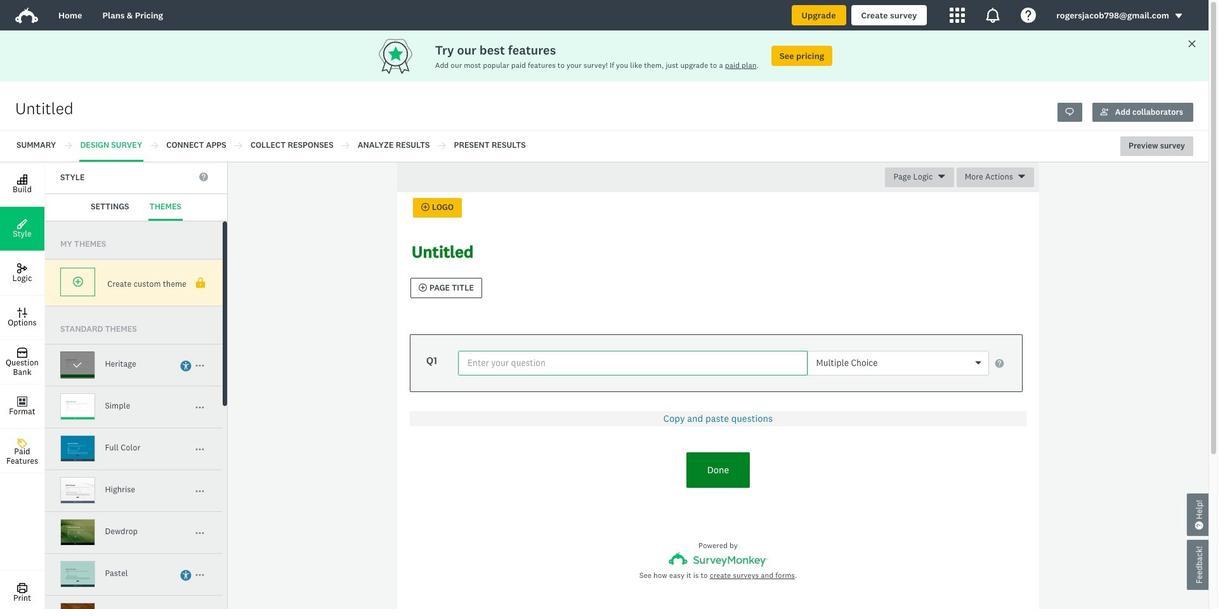 Task type: vqa. For each thing, say whether or not it's contained in the screenshot.
second The Products Icon from right
yes



Task type: locate. For each thing, give the bounding box(es) containing it.
0 horizontal spatial products icon image
[[950, 8, 965, 23]]

surveymonkey logo image
[[15, 8, 38, 24]]

dropdown arrow image
[[1175, 12, 1184, 20]]

1 horizontal spatial products icon image
[[986, 8, 1001, 23]]

2 products icon image from the left
[[986, 8, 1001, 23]]

products icon image
[[950, 8, 965, 23], [986, 8, 1001, 23]]



Task type: describe. For each thing, give the bounding box(es) containing it.
help icon image
[[1021, 8, 1037, 23]]

1 products icon image from the left
[[950, 8, 965, 23]]

surveymonkey image
[[669, 552, 768, 567]]

rewards image
[[376, 35, 435, 76]]



